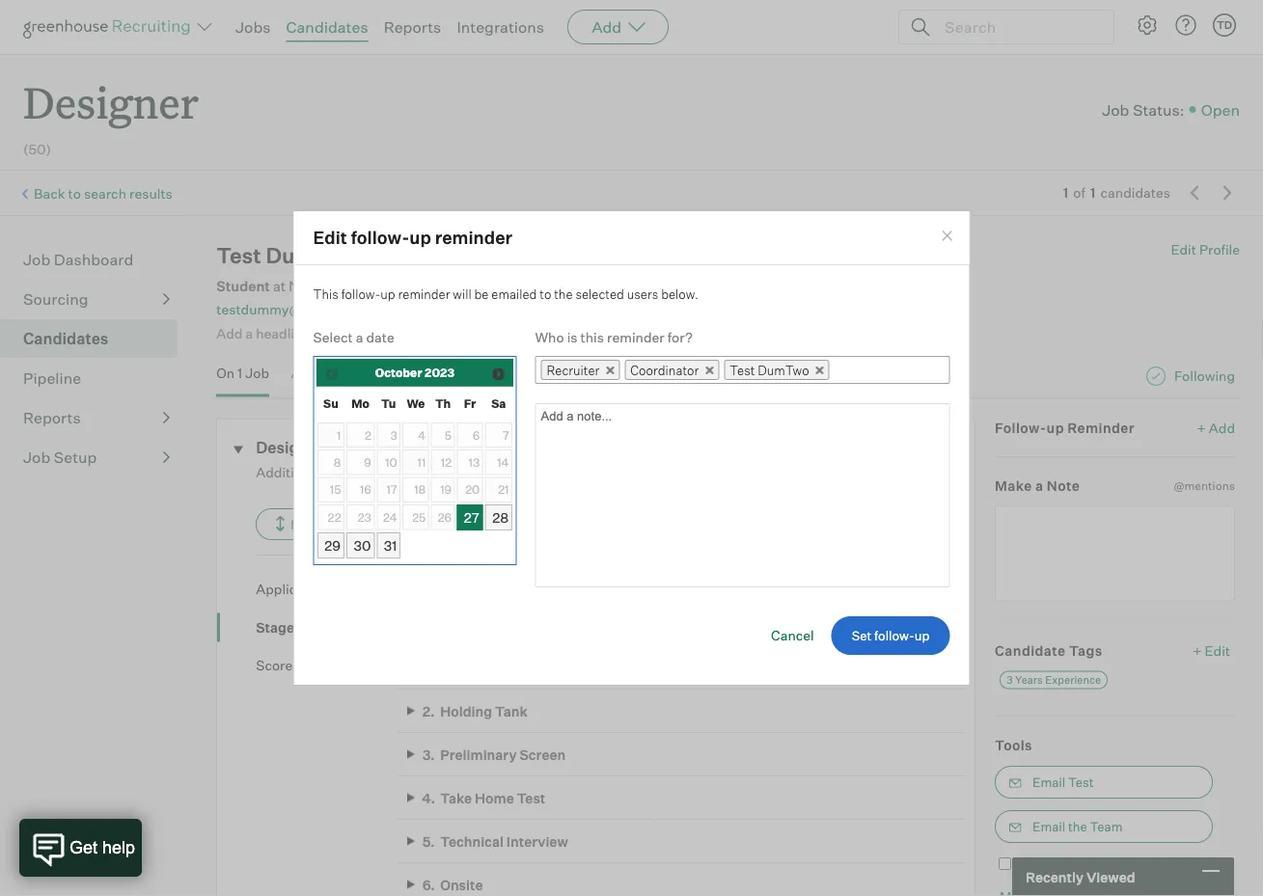 Task type: describe. For each thing, give the bounding box(es) containing it.
3 years experience link
[[1000, 672, 1108, 690]]

22
[[328, 510, 341, 525]]

3.
[[423, 747, 435, 764]]

18
[[414, 483, 426, 497]]

Add a note... text field
[[535, 403, 951, 588]]

6. onsite
[[423, 877, 483, 894]]

up for edit
[[410, 227, 431, 249]]

tags
[[1070, 643, 1103, 660]]

candidates
[[1101, 185, 1171, 201]]

a for select
[[356, 329, 363, 345]]

pipeline link
[[23, 367, 170, 390]]

test inside test dummy student at n/a
[[216, 243, 262, 269]]

1 vertical spatial reports link
[[23, 407, 170, 430]]

0 vertical spatial reports
[[384, 17, 442, 37]]

add for add
[[592, 17, 622, 37]]

this
[[581, 329, 604, 345]]

1 555- from the left
[[391, 301, 422, 318]]

coordinator
[[631, 362, 699, 378]]

move stage
[[291, 517, 360, 533]]

testdummy@gmail.com link
[[216, 301, 368, 318]]

+ for + edit
[[1194, 643, 1203, 660]]

home
[[475, 790, 514, 807]]

date
[[366, 329, 395, 345]]

oct
[[847, 594, 869, 611]]

2 horizontal spatial edit
[[1205, 643, 1231, 660]]

reminder
[[1068, 420, 1135, 437]]

email for email the team
[[1033, 820, 1066, 835]]

back to search results link
[[34, 185, 173, 202]]

status:
[[1133, 100, 1185, 119]]

not
[[1037, 858, 1058, 874]]

stage inside "move stage" button
[[325, 517, 360, 533]]

activity feed link
[[291, 365, 374, 394]]

collect
[[660, 632, 704, 648]]

email the team button
[[995, 811, 1214, 844]]

tools
[[995, 737, 1033, 754]]

email test
[[1033, 775, 1094, 791]]

screen
[[520, 747, 566, 764]]

note
[[1047, 478, 1081, 495]]

29 link
[[318, 533, 345, 559]]

edit follow-up reminder dialog
[[293, 211, 971, 686]]

designer for designer (50)
[[256, 438, 324, 458]]

12
[[441, 455, 452, 470]]

n/a
[[289, 277, 315, 295]]

a for add
[[246, 325, 253, 342]]

back
[[34, 185, 65, 202]]

edit for edit profile
[[1172, 242, 1197, 258]]

stage link
[[256, 619, 398, 637]]

reminder for edit follow-up reminder
[[435, 227, 513, 249]]

view application link
[[775, 632, 872, 650]]

td button
[[1214, 14, 1237, 37]]

following
[[1175, 368, 1236, 385]]

emailed
[[492, 286, 537, 302]]

candidate
[[995, 643, 1066, 660]]

1 inside edit follow-up reminder dialog
[[337, 428, 341, 442]]

follow- for this
[[341, 286, 381, 302]]

america
[[653, 301, 707, 318]]

dummy
[[266, 243, 347, 269]]

1 horizontal spatial candidates
[[286, 17, 368, 37]]

1 of 1 candidates
[[1064, 185, 1171, 201]]

27 link
[[457, 505, 483, 531]]

cancel
[[772, 627, 815, 644]]

3 for 3 years experience
[[1007, 674, 1014, 687]]

will
[[453, 286, 472, 302]]

|
[[840, 594, 844, 611]]

28
[[493, 509, 509, 526]]

test dumtwo
[[730, 362, 810, 378]]

(test
[[313, 464, 346, 481]]

tank
[[495, 703, 528, 720]]

+ edit link
[[1189, 638, 1236, 664]]

dashboard
[[54, 250, 133, 270]]

Search text field
[[940, 13, 1097, 41]]

1 right "of"
[[1091, 185, 1096, 201]]

addition
[[256, 464, 310, 481]]

1 vertical spatial 2023
[[895, 594, 928, 611]]

activity
[[291, 365, 340, 382]]

this
[[313, 286, 339, 302]]

activity feed
[[291, 365, 374, 382]]

5. technical interview
[[423, 834, 568, 850]]

fr
[[464, 397, 476, 411]]

2023 inside edit follow-up reminder dialog
[[425, 366, 455, 380]]

job for job dashboard
[[23, 250, 50, 270]]

to inside edit follow-up reminder dialog
[[540, 286, 552, 302]]

24
[[383, 510, 397, 525]]

make a note
[[995, 478, 1081, 495]]

td
[[1217, 18, 1233, 31]]

central
[[603, 301, 650, 318]]

reject button
[[388, 509, 480, 541]]

open
[[1202, 100, 1241, 119]]

+ for + add
[[1198, 420, 1207, 437]]

scorecards
[[256, 658, 328, 675]]

1 horizontal spatial (50)
[[327, 438, 361, 458]]

reject
[[422, 517, 460, 533]]

4
[[418, 428, 426, 442]]

holding
[[440, 703, 493, 720]]

stage inside stage link
[[256, 619, 294, 636]]

who
[[535, 329, 564, 345]]

greenhouse recruiting image
[[23, 15, 197, 39]]

setup
[[54, 448, 97, 467]]

be
[[475, 286, 489, 302]]

close image
[[940, 229, 955, 244]]

0 vertical spatial reports link
[[384, 17, 442, 37]]

october
[[375, 366, 422, 380]]

29
[[325, 537, 341, 554]]

1 left "of"
[[1064, 185, 1069, 201]]

details
[[396, 365, 440, 382]]

0 horizontal spatial to
[[68, 185, 81, 202]]

sourcing link
[[23, 288, 170, 311]]

2. holding tank
[[423, 703, 528, 720]]

below.
[[661, 286, 699, 302]]

3 years experience
[[1007, 674, 1102, 687]]

designer for designer
[[23, 73, 199, 130]]

test inside email test button
[[1069, 775, 1094, 791]]

@mentions
[[1174, 479, 1236, 493]]

email the team
[[1033, 820, 1123, 835]]

1 inside "link"
[[238, 365, 243, 382]]



Task type: vqa. For each thing, say whether or not it's contained in the screenshot.
Cover letter Attach
no



Task type: locate. For each thing, give the bounding box(es) containing it.
edit
[[313, 227, 347, 249], [1172, 242, 1197, 258], [1205, 643, 1231, 660]]

1 vertical spatial email
[[1033, 820, 1066, 835]]

mo
[[352, 397, 370, 411]]

view
[[781, 634, 806, 647]]

0 vertical spatial candidates link
[[286, 17, 368, 37]]

testdummy@gmail.com
[[216, 301, 368, 318]]

0 horizontal spatial 3
[[390, 428, 397, 442]]

+ add
[[1198, 420, 1236, 437]]

0 vertical spatial candidates
[[286, 17, 368, 37]]

4.
[[422, 790, 436, 807]]

(gmt-
[[511, 301, 553, 318]]

0 horizontal spatial the
[[554, 286, 573, 302]]

1 vertical spatial reminder
[[398, 286, 450, 302]]

1 horizontal spatial 3
[[1007, 674, 1014, 687]]

collect feedback
[[660, 632, 769, 648]]

2 555- from the left
[[422, 301, 454, 318]]

2.
[[423, 703, 435, 720]]

0 horizontal spatial reports link
[[23, 407, 170, 430]]

0 vertical spatial add
[[592, 17, 622, 37]]

0 horizontal spatial edit
[[313, 227, 347, 249]]

email for email test
[[1033, 775, 1066, 791]]

3 right 2
[[390, 428, 397, 442]]

follow-up reminder
[[995, 420, 1135, 437]]

1 vertical spatial to
[[540, 286, 552, 302]]

application link
[[256, 580, 398, 599]]

application down the |
[[808, 634, 865, 647]]

edit for edit follow-up reminder
[[313, 227, 347, 249]]

0 horizontal spatial 2023
[[425, 366, 455, 380]]

technical
[[440, 834, 504, 850]]

october 2023
[[375, 366, 455, 380]]

1 vertical spatial add
[[216, 325, 243, 342]]

0 vertical spatial (50)
[[23, 141, 51, 158]]

up left reminder
[[1047, 420, 1065, 437]]

0 vertical spatial 2023
[[425, 366, 455, 380]]

users
[[627, 286, 659, 302]]

a inside edit follow-up reminder dialog
[[356, 329, 363, 345]]

0 horizontal spatial reports
[[23, 409, 81, 428]]

1 vertical spatial candidates link
[[23, 327, 170, 351]]

3 left years
[[1007, 674, 1014, 687]]

this follow-up reminder will be emailed to the selected users below.
[[313, 286, 699, 302]]

2 horizontal spatial a
[[1036, 478, 1044, 495]]

1 horizontal spatial the
[[1069, 820, 1088, 835]]

to right emailed
[[540, 286, 552, 302]]

2023 right 23,
[[895, 594, 928, 611]]

job right on
[[245, 365, 269, 382]]

edit profile
[[1172, 242, 1241, 258]]

candidates link
[[286, 17, 368, 37], [23, 327, 170, 351]]

add a headline
[[216, 325, 310, 342]]

to right back in the top left of the page
[[68, 185, 81, 202]]

reports left 'integrations'
[[384, 17, 442, 37]]

+
[[1198, 420, 1207, 437], [1194, 643, 1203, 660]]

job inside "link"
[[245, 365, 269, 382]]

at
[[273, 277, 286, 295]]

su
[[323, 397, 339, 411]]

student
[[216, 277, 270, 295]]

add inside popup button
[[592, 17, 622, 37]]

viewed
[[1087, 869, 1136, 886]]

job
[[1103, 100, 1130, 119], [23, 250, 50, 270], [245, 365, 269, 382], [23, 448, 50, 467]]

0 horizontal spatial application
[[256, 581, 329, 598]]

0 horizontal spatial candidates link
[[23, 327, 170, 351]]

31
[[384, 537, 397, 554]]

2 vertical spatial up
[[1047, 420, 1065, 437]]

0 vertical spatial +
[[1198, 420, 1207, 437]]

we
[[407, 397, 425, 411]]

1 horizontal spatial candidates link
[[286, 17, 368, 37]]

the inside button
[[1069, 820, 1088, 835]]

email up the not
[[1033, 820, 1066, 835]]

back to search results
[[34, 185, 173, 202]]

0 vertical spatial reminder
[[435, 227, 513, 249]]

1 horizontal spatial a
[[356, 329, 363, 345]]

add for add a headline
[[216, 325, 243, 342]]

email test button
[[995, 767, 1214, 800]]

0 vertical spatial 3
[[390, 428, 397, 442]]

candidate tags
[[995, 643, 1103, 660]]

edit inside dialog
[[313, 227, 347, 249]]

test right home
[[517, 790, 546, 807]]

stage up scorecards
[[256, 619, 294, 636]]

0 vertical spatial application
[[256, 581, 329, 598]]

on 1 job
[[216, 365, 269, 382]]

a left "date"
[[356, 329, 363, 345]]

recently viewed
[[1026, 869, 1136, 886]]

reminder for who is this reminder for?
[[607, 329, 665, 345]]

edit follow-up reminder
[[313, 227, 513, 249]]

designer link
[[23, 54, 199, 134]]

reminder up be
[[435, 227, 513, 249]]

move stage button
[[256, 509, 380, 541]]

pipeline
[[23, 369, 81, 388]]

feed
[[343, 365, 374, 382]]

None text field
[[830, 358, 854, 382], [995, 506, 1236, 602], [830, 358, 854, 382], [995, 506, 1236, 602]]

designer down greenhouse recruiting image
[[23, 73, 199, 130]]

1 right on
[[238, 365, 243, 382]]

4. take home test
[[422, 790, 546, 807]]

30
[[354, 537, 371, 554]]

0 horizontal spatial candidates
[[23, 329, 109, 349]]

13
[[469, 455, 480, 470]]

follow-
[[351, 227, 410, 249], [341, 286, 381, 302]]

2 vertical spatial email
[[1061, 858, 1094, 874]]

reports link down pipeline link
[[23, 407, 170, 430]]

follow-
[[995, 420, 1047, 437]]

a for make
[[1036, 478, 1044, 495]]

1 vertical spatial candidates
[[23, 329, 109, 349]]

27
[[464, 509, 480, 526]]

sa
[[492, 397, 506, 411]]

Do Not Email checkbox
[[999, 858, 1012, 871]]

20
[[466, 483, 480, 497]]

0 horizontal spatial (50)
[[23, 141, 51, 158]]

select
[[313, 329, 353, 345]]

job status:
[[1103, 100, 1185, 119]]

1 vertical spatial up
[[381, 286, 396, 302]]

2 horizontal spatial up
[[1047, 420, 1065, 437]]

reminder left will in the top of the page
[[398, 286, 450, 302]]

addition (test dumtwo)
[[256, 464, 414, 481]]

30 link
[[347, 533, 375, 559]]

dumtwo
[[758, 362, 810, 378]]

1 vertical spatial follow-
[[341, 286, 381, 302]]

2
[[365, 428, 372, 442]]

16
[[360, 483, 372, 497]]

23,
[[872, 594, 892, 611]]

(50) up back in the top left of the page
[[23, 141, 51, 158]]

recently
[[1026, 869, 1084, 886]]

1 vertical spatial 3
[[1007, 674, 1014, 687]]

follow- right dummy
[[351, 227, 410, 249]]

selected
[[576, 286, 625, 302]]

designer
[[23, 73, 199, 130], [256, 438, 324, 458]]

up
[[410, 227, 431, 249], [381, 286, 396, 302], [1047, 420, 1065, 437]]

1 horizontal spatial application
[[808, 634, 865, 647]]

3 inside edit follow-up reminder dialog
[[390, 428, 397, 442]]

application up stage link
[[256, 581, 329, 598]]

profile
[[1200, 242, 1241, 258]]

candidates link right jobs link
[[286, 17, 368, 37]]

0 horizontal spatial stage
[[256, 619, 294, 636]]

0 vertical spatial follow-
[[351, 227, 410, 249]]

1 vertical spatial the
[[1069, 820, 1088, 835]]

1 horizontal spatial stage
[[325, 517, 360, 533]]

a
[[246, 325, 253, 342], [356, 329, 363, 345], [1036, 478, 1044, 495]]

email right the not
[[1061, 858, 1094, 874]]

555- up "date"
[[391, 301, 422, 318]]

0 vertical spatial designer
[[23, 73, 199, 130]]

th
[[435, 397, 451, 411]]

0 vertical spatial stage
[[325, 517, 360, 533]]

reports link left 'integrations'
[[384, 17, 442, 37]]

team
[[1091, 820, 1123, 835]]

8
[[334, 455, 341, 470]]

reminder for this follow-up reminder will be emailed to the selected users below.
[[398, 286, 450, 302]]

1 horizontal spatial reports
[[384, 17, 442, 37]]

(50) up the addition (test dumtwo) at the bottom of page
[[327, 438, 361, 458]]

None submit
[[832, 617, 951, 655]]

555- left be
[[422, 301, 454, 318]]

1 vertical spatial (50)
[[327, 438, 361, 458]]

test up student
[[216, 243, 262, 269]]

555-
[[391, 301, 422, 318], [422, 301, 454, 318]]

results
[[129, 185, 173, 202]]

job for job status:
[[1103, 100, 1130, 119]]

jobs
[[236, 17, 271, 37]]

1 horizontal spatial edit
[[1172, 242, 1197, 258]]

1 vertical spatial application
[[808, 634, 865, 647]]

designer up the addition at the bottom of the page
[[256, 438, 324, 458]]

0 vertical spatial to
[[68, 185, 81, 202]]

1 horizontal spatial add
[[592, 17, 622, 37]]

add
[[592, 17, 622, 37], [216, 325, 243, 342], [1210, 420, 1236, 437]]

3. preliminary screen
[[423, 747, 566, 764]]

stage
[[325, 517, 360, 533], [256, 619, 294, 636]]

reports down pipeline
[[23, 409, 81, 428]]

stage up the 29
[[325, 517, 360, 533]]

scorecards link
[[256, 657, 398, 675]]

0 horizontal spatial designer
[[23, 73, 199, 130]]

reports link
[[384, 17, 442, 37], [23, 407, 170, 430]]

0 horizontal spatial a
[[246, 325, 253, 342]]

the left team
[[1069, 820, 1088, 835]]

1 vertical spatial stage
[[256, 619, 294, 636]]

follow- right this
[[341, 286, 381, 302]]

reminder
[[435, 227, 513, 249], [398, 286, 450, 302], [607, 329, 665, 345]]

0 vertical spatial the
[[554, 286, 573, 302]]

preliminary
[[440, 747, 517, 764]]

test inside edit follow-up reminder dialog
[[730, 362, 755, 378]]

a left headline
[[246, 325, 253, 342]]

the right (gmt-
[[554, 286, 573, 302]]

5
[[445, 428, 452, 442]]

email up email the team
[[1033, 775, 1066, 791]]

job left status:
[[1103, 100, 1130, 119]]

1 horizontal spatial designer
[[256, 438, 324, 458]]

integrations
[[457, 17, 545, 37]]

1 horizontal spatial reports link
[[384, 17, 442, 37]]

job dashboard link
[[23, 248, 170, 271]]

2 horizontal spatial add
[[1210, 420, 1236, 437]]

job for job setup
[[23, 448, 50, 467]]

job left setup
[[23, 448, 50, 467]]

test left dumtwo
[[730, 362, 755, 378]]

up for this
[[381, 286, 396, 302]]

candidates link up pipeline link
[[23, 327, 170, 351]]

candidates down sourcing
[[23, 329, 109, 349]]

reminder down central
[[607, 329, 665, 345]]

2 vertical spatial reminder
[[607, 329, 665, 345]]

job up sourcing
[[23, 250, 50, 270]]

none submit inside edit follow-up reminder dialog
[[832, 617, 951, 655]]

0 vertical spatial up
[[410, 227, 431, 249]]

3 for 3
[[390, 428, 397, 442]]

@mentions link
[[1174, 477, 1236, 496]]

up up "date"
[[381, 286, 396, 302]]

1 horizontal spatial 2023
[[895, 594, 928, 611]]

2 vertical spatial add
[[1210, 420, 1236, 437]]

0 horizontal spatial up
[[381, 286, 396, 302]]

a left note
[[1036, 478, 1044, 495]]

1 vertical spatial reports
[[23, 409, 81, 428]]

1 up the 8
[[337, 428, 341, 442]]

follow- for edit
[[351, 227, 410, 249]]

up up 555-555-5555
[[410, 227, 431, 249]]

configure image
[[1136, 14, 1160, 37]]

the
[[554, 286, 573, 302], [1069, 820, 1088, 835]]

1 horizontal spatial to
[[540, 286, 552, 302]]

0 horizontal spatial add
[[216, 325, 243, 342]]

1 vertical spatial designer
[[256, 438, 324, 458]]

1 horizontal spatial up
[[410, 227, 431, 249]]

the inside edit follow-up reminder dialog
[[554, 286, 573, 302]]

candidates right jobs link
[[286, 17, 368, 37]]

1 vertical spatial +
[[1194, 643, 1203, 660]]

0 vertical spatial email
[[1033, 775, 1066, 791]]

test up email the team
[[1069, 775, 1094, 791]]

2023 up th
[[425, 366, 455, 380]]



